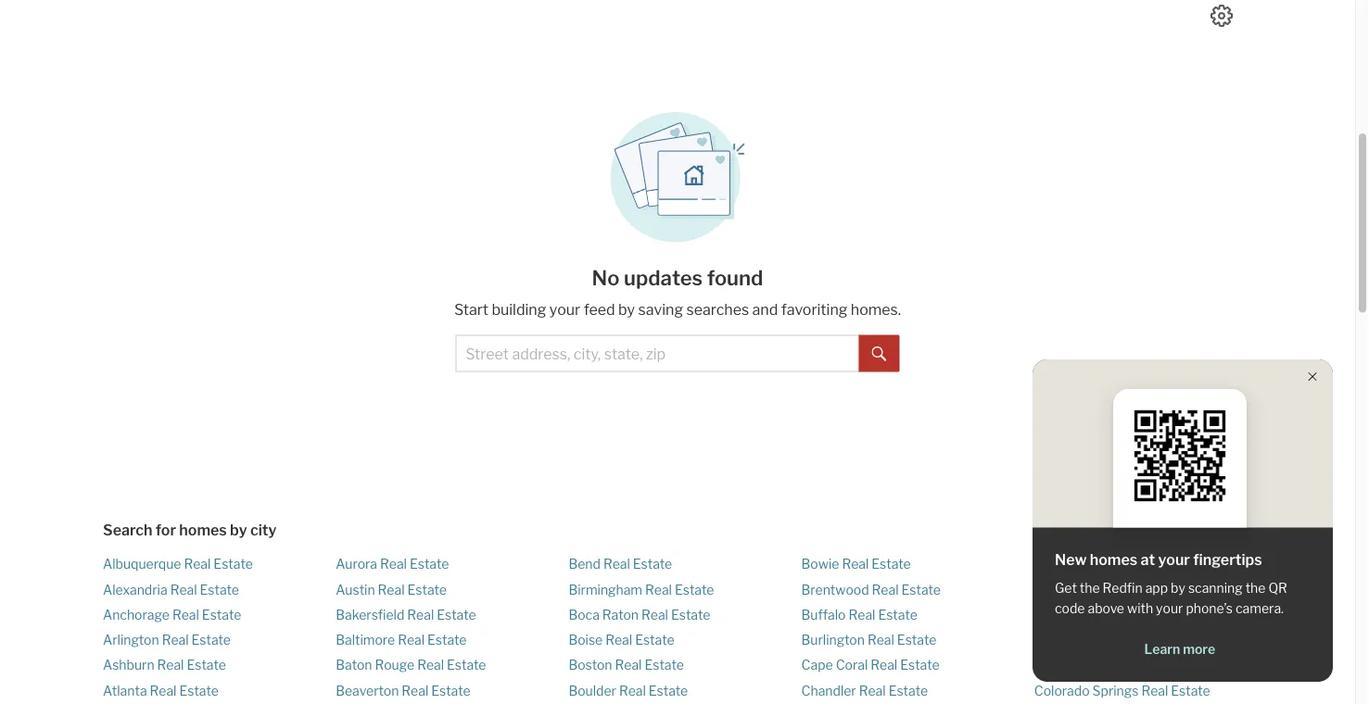 Task type: vqa. For each thing, say whether or not it's contained in the screenshot.
Searches
yes



Task type: describe. For each thing, give the bounding box(es) containing it.
albuquerque real estate link
[[103, 557, 253, 572]]

estate for alexandria real estate
[[200, 582, 239, 598]]

estate for arlington real estate
[[191, 632, 231, 648]]

estate for baltimore real estate
[[427, 632, 467, 648]]

chattanooga real estate link
[[1034, 607, 1185, 623]]

ashburn real estate link
[[103, 658, 226, 673]]

phone's
[[1186, 601, 1233, 617]]

app
[[1145, 581, 1168, 596]]

cape
[[801, 658, 833, 673]]

charlotte
[[1034, 582, 1091, 598]]

real for albuquerque real estate
[[184, 557, 211, 572]]

real for alexandria real estate
[[170, 582, 197, 598]]

austin real estate link
[[336, 582, 447, 598]]

estate for bakersfield real estate
[[437, 607, 476, 623]]

baton
[[336, 658, 372, 673]]

1 vertical spatial homes
[[1090, 551, 1138, 569]]

charlotte real estate
[[1034, 582, 1163, 598]]

real for charleston real estate
[[1103, 557, 1130, 572]]

real for atlanta real estate
[[150, 683, 177, 699]]

chicago real estate
[[1034, 632, 1155, 648]]

estate for bowie real estate
[[872, 557, 911, 572]]

start
[[454, 301, 489, 319]]

birmingham real estate
[[569, 582, 714, 598]]

searches
[[686, 301, 749, 319]]

boulder real estate
[[569, 683, 688, 699]]

with
[[1127, 601, 1153, 617]]

learn
[[1144, 642, 1180, 658]]

alexandria real estate
[[103, 582, 239, 598]]

chandler real estate
[[801, 683, 928, 699]]

cape coral real estate link
[[801, 658, 940, 673]]

redfin
[[1103, 581, 1143, 596]]

and
[[752, 301, 778, 319]]

estate for atlanta real estate
[[179, 683, 219, 699]]

colorado springs real estate link
[[1034, 683, 1210, 699]]

updates
[[624, 265, 703, 290]]

get the redfin app by scanning the qr code above with your phone's camera.
[[1055, 581, 1287, 617]]

scanning
[[1188, 581, 1243, 596]]

aurora real estate
[[336, 557, 449, 572]]

beaverton real estate link
[[336, 683, 471, 699]]

boulder
[[569, 683, 616, 699]]

raton
[[602, 607, 639, 623]]

cincinnati
[[1034, 658, 1095, 673]]

baton rouge real estate
[[336, 658, 486, 673]]

real for bakersfield real estate
[[407, 607, 434, 623]]

estate down burlington real estate link
[[900, 658, 940, 673]]

0 vertical spatial your
[[549, 301, 580, 319]]

estate for chandler real estate
[[889, 683, 928, 699]]

charleston real estate
[[1034, 557, 1172, 572]]

arlington real estate link
[[103, 632, 231, 648]]

buffalo real estate
[[801, 607, 918, 623]]

bowie real estate link
[[801, 557, 911, 572]]

ashburn
[[103, 658, 154, 673]]

app install qr code image
[[1128, 404, 1232, 508]]

bakersfield real estate
[[336, 607, 476, 623]]

real for chattanooga real estate
[[1116, 607, 1143, 623]]

real for austin real estate
[[378, 582, 405, 598]]

bend real estate
[[569, 557, 672, 572]]

chandler
[[801, 683, 856, 699]]

austin real estate
[[336, 582, 447, 598]]

search for homes by city
[[103, 521, 277, 539]]

boston real estate
[[569, 658, 684, 673]]

burlington real estate link
[[801, 632, 936, 648]]

real for boulder real estate
[[619, 683, 646, 699]]

estate for boulder real estate
[[649, 683, 688, 699]]

fingertips
[[1193, 551, 1262, 569]]

0 horizontal spatial by
[[230, 521, 247, 539]]

boise real estate
[[569, 632, 674, 648]]

Street address, city, state, zip search field
[[455, 335, 859, 372]]

favoriting
[[781, 301, 848, 319]]

qr
[[1268, 581, 1287, 596]]

estate up beaverton real estate
[[447, 658, 486, 673]]

boston
[[569, 658, 612, 673]]

chicago
[[1034, 632, 1084, 648]]

building
[[492, 301, 546, 319]]

estate for bend real estate
[[633, 557, 672, 572]]

real for anchorage real estate
[[172, 607, 199, 623]]

real for boston real estate
[[615, 658, 642, 673]]

real for burlington real estate
[[868, 632, 894, 648]]

real for brentwood real estate
[[872, 582, 899, 598]]

austin
[[336, 582, 375, 598]]

chattanooga real estate
[[1034, 607, 1185, 623]]

no
[[592, 265, 620, 290]]

buffalo real estate link
[[801, 607, 918, 623]]

start building your feed by saving searches and favoriting homes.
[[454, 301, 901, 319]]

brentwood
[[801, 582, 869, 598]]

springs
[[1092, 683, 1139, 699]]

real for chicago real estate
[[1087, 632, 1113, 648]]

estate for boston real estate
[[645, 658, 684, 673]]

1 the from the left
[[1080, 581, 1100, 596]]

coral
[[836, 658, 868, 673]]

boulder real estate link
[[569, 683, 688, 699]]

estate for aurora real estate
[[410, 557, 449, 572]]

bakersfield real estate link
[[336, 607, 476, 623]]

submit search image
[[872, 347, 887, 362]]

boise
[[569, 632, 603, 648]]

charleston
[[1034, 557, 1101, 572]]



Task type: locate. For each thing, give the bounding box(es) containing it.
estate for charleston real estate
[[1133, 557, 1172, 572]]

by for get
[[1171, 581, 1185, 596]]

real down arlington real estate
[[157, 658, 184, 673]]

estate down birmingham real estate
[[671, 607, 710, 623]]

real for arlington real estate
[[162, 632, 189, 648]]

estate down the baton rouge real estate
[[431, 683, 471, 699]]

0 vertical spatial by
[[618, 301, 635, 319]]

aurora real estate link
[[336, 557, 449, 572]]

real for cincinnati real estate
[[1097, 658, 1124, 673]]

atlanta
[[103, 683, 147, 699]]

estate up austin real estate link
[[410, 557, 449, 572]]

the up camera.
[[1245, 581, 1266, 596]]

real down albuquerque real estate
[[170, 582, 197, 598]]

real up birmingham
[[603, 557, 630, 572]]

estate up app
[[1133, 557, 1172, 572]]

estate up bakersfield real estate
[[407, 582, 447, 598]]

estate up boca raton real estate
[[675, 582, 714, 598]]

real down ashburn real estate link
[[150, 683, 177, 699]]

anchorage
[[103, 607, 170, 623]]

albuquerque
[[103, 557, 181, 572]]

real for beaverton real estate
[[402, 683, 428, 699]]

real up redfin
[[1103, 557, 1130, 572]]

estate
[[214, 557, 253, 572], [410, 557, 449, 572], [633, 557, 672, 572], [872, 557, 911, 572], [1133, 557, 1172, 572], [200, 582, 239, 598], [407, 582, 447, 598], [675, 582, 714, 598], [901, 582, 941, 598], [1124, 582, 1163, 598], [202, 607, 241, 623], [437, 607, 476, 623], [671, 607, 710, 623], [878, 607, 918, 623], [1146, 607, 1185, 623], [191, 632, 231, 648], [427, 632, 467, 648], [635, 632, 674, 648], [897, 632, 936, 648], [1116, 632, 1155, 648], [187, 658, 226, 673], [447, 658, 486, 673], [645, 658, 684, 673], [900, 658, 940, 673], [1127, 658, 1166, 673], [179, 683, 219, 699], [431, 683, 471, 699], [649, 683, 688, 699], [889, 683, 928, 699], [1171, 683, 1210, 699]]

real down redfin
[[1116, 607, 1143, 623]]

your
[[549, 301, 580, 319], [1158, 551, 1190, 569], [1156, 601, 1183, 617]]

burlington
[[801, 632, 865, 648]]

estate for ashburn real estate
[[187, 658, 226, 673]]

estate for cincinnati real estate
[[1127, 658, 1166, 673]]

by for start
[[618, 301, 635, 319]]

real down raton
[[605, 632, 632, 648]]

estate for brentwood real estate
[[901, 582, 941, 598]]

real down the cape coral real estate link
[[859, 683, 886, 699]]

bowie real estate
[[801, 557, 911, 572]]

real down aurora real estate
[[378, 582, 405, 598]]

cincinnati real estate
[[1034, 658, 1166, 673]]

alexandria real estate link
[[103, 582, 239, 598]]

2 the from the left
[[1245, 581, 1266, 596]]

found
[[707, 265, 763, 290]]

bend real estate link
[[569, 557, 672, 572]]

arlington real estate
[[103, 632, 231, 648]]

real down "alexandria real estate"
[[172, 607, 199, 623]]

estate down boca raton real estate link on the bottom of page
[[635, 632, 674, 648]]

your right at
[[1158, 551, 1190, 569]]

real up burlington real estate
[[849, 607, 875, 623]]

real right springs
[[1141, 683, 1168, 699]]

real
[[184, 557, 211, 572], [380, 557, 407, 572], [603, 557, 630, 572], [842, 557, 869, 572], [1103, 557, 1130, 572], [170, 582, 197, 598], [378, 582, 405, 598], [645, 582, 672, 598], [872, 582, 899, 598], [1094, 582, 1121, 598], [172, 607, 199, 623], [407, 607, 434, 623], [641, 607, 668, 623], [849, 607, 875, 623], [1116, 607, 1143, 623], [162, 632, 189, 648], [398, 632, 425, 648], [605, 632, 632, 648], [868, 632, 894, 648], [1087, 632, 1113, 648], [157, 658, 184, 673], [417, 658, 444, 673], [615, 658, 642, 673], [871, 658, 897, 673], [1097, 658, 1124, 673], [150, 683, 177, 699], [402, 683, 428, 699], [619, 683, 646, 699], [859, 683, 886, 699], [1141, 683, 1168, 699]]

real for boise real estate
[[605, 632, 632, 648]]

chattanooga
[[1034, 607, 1113, 623]]

atlanta real estate link
[[103, 683, 219, 699]]

estate up 'birmingham real estate' "link"
[[633, 557, 672, 572]]

2 vertical spatial by
[[1171, 581, 1185, 596]]

your inside get the redfin app by scanning the qr code above with your phone's camera.
[[1156, 601, 1183, 617]]

the
[[1080, 581, 1100, 596], [1245, 581, 1266, 596]]

estate down with
[[1116, 632, 1155, 648]]

real up cincinnati real estate link on the right bottom
[[1087, 632, 1113, 648]]

camera.
[[1236, 601, 1284, 617]]

2 horizontal spatial by
[[1171, 581, 1185, 596]]

estate down brentwood real estate
[[878, 607, 918, 623]]

beaverton real estate
[[336, 683, 471, 699]]

homes up redfin
[[1090, 551, 1138, 569]]

ashburn real estate
[[103, 658, 226, 673]]

boca raton real estate link
[[569, 607, 710, 623]]

buffalo
[[801, 607, 846, 623]]

for
[[156, 521, 176, 539]]

saving
[[638, 301, 683, 319]]

estate for boise real estate
[[635, 632, 674, 648]]

estate down city
[[214, 557, 253, 572]]

1 vertical spatial by
[[230, 521, 247, 539]]

estate for chicago real estate
[[1116, 632, 1155, 648]]

real up boca raton real estate
[[645, 582, 672, 598]]

real up 'brentwood real estate' link
[[842, 557, 869, 572]]

real up springs
[[1097, 658, 1124, 673]]

1 horizontal spatial homes
[[1090, 551, 1138, 569]]

estate down boston real estate
[[649, 683, 688, 699]]

real for chandler real estate
[[859, 683, 886, 699]]

by left city
[[230, 521, 247, 539]]

real for buffalo real estate
[[849, 607, 875, 623]]

chicago real estate link
[[1034, 632, 1155, 648]]

code
[[1055, 601, 1085, 617]]

real for baltimore real estate
[[398, 632, 425, 648]]

real for bend real estate
[[603, 557, 630, 572]]

estate up brentwood real estate
[[872, 557, 911, 572]]

by right app
[[1171, 581, 1185, 596]]

city
[[250, 521, 277, 539]]

your down app
[[1156, 601, 1183, 617]]

new
[[1055, 551, 1087, 569]]

cape coral real estate
[[801, 658, 940, 673]]

real for aurora real estate
[[380, 557, 407, 572]]

learn more
[[1144, 642, 1215, 658]]

estate for burlington real estate
[[897, 632, 936, 648]]

anchorage real estate
[[103, 607, 241, 623]]

estate down app
[[1146, 607, 1185, 623]]

birmingham real estate link
[[569, 582, 714, 598]]

above
[[1088, 601, 1124, 617]]

estate for beaverton real estate
[[431, 683, 471, 699]]

1 vertical spatial your
[[1158, 551, 1190, 569]]

anchorage real estate link
[[103, 607, 241, 623]]

your left feed
[[549, 301, 580, 319]]

beaverton
[[336, 683, 399, 699]]

real up baton rouge real estate link
[[398, 632, 425, 648]]

learn more link
[[1055, 641, 1305, 659]]

brentwood real estate
[[801, 582, 941, 598]]

real for birmingham real estate
[[645, 582, 672, 598]]

estate for chattanooga real estate
[[1146, 607, 1185, 623]]

by inside get the redfin app by scanning the qr code above with your phone's camera.
[[1171, 581, 1185, 596]]

at
[[1141, 551, 1155, 569]]

feed
[[584, 301, 615, 319]]

the right the get
[[1080, 581, 1100, 596]]

bend
[[569, 557, 601, 572]]

real up the boulder real estate
[[615, 658, 642, 673]]

estate up buffalo real estate
[[901, 582, 941, 598]]

homes.
[[851, 301, 901, 319]]

estate for anchorage real estate
[[202, 607, 241, 623]]

real for charlotte real estate
[[1094, 582, 1121, 598]]

charleston real estate link
[[1034, 557, 1172, 572]]

real down burlington real estate link
[[871, 658, 897, 673]]

0 horizontal spatial homes
[[179, 521, 227, 539]]

estate for buffalo real estate
[[878, 607, 918, 623]]

baltimore real estate
[[336, 632, 467, 648]]

real down baton rouge real estate link
[[402, 683, 428, 699]]

boston real estate link
[[569, 658, 684, 673]]

by right feed
[[618, 301, 635, 319]]

baltimore
[[336, 632, 395, 648]]

estate for austin real estate
[[407, 582, 447, 598]]

real right rouge
[[417, 658, 444, 673]]

real for ashburn real estate
[[157, 658, 184, 673]]

estate down the ashburn real estate
[[179, 683, 219, 699]]

more
[[1183, 642, 1215, 658]]

0 vertical spatial homes
[[179, 521, 227, 539]]

real down search for homes by city
[[184, 557, 211, 572]]

baton rouge real estate link
[[336, 658, 486, 673]]

arlington
[[103, 632, 159, 648]]

aurora
[[336, 557, 377, 572]]

real down boston real estate
[[619, 683, 646, 699]]

estate down more on the bottom of the page
[[1171, 683, 1210, 699]]

estate up colorado springs real estate link on the bottom right of page
[[1127, 658, 1166, 673]]

baltimore real estate link
[[336, 632, 467, 648]]

2 vertical spatial your
[[1156, 601, 1183, 617]]

real up buffalo real estate
[[872, 582, 899, 598]]

real down birmingham real estate
[[641, 607, 668, 623]]

albuquerque real estate
[[103, 557, 253, 572]]

estate up the cape coral real estate link
[[897, 632, 936, 648]]

real up the cape coral real estate link
[[868, 632, 894, 648]]

bakersfield
[[336, 607, 404, 623]]

estate for charlotte real estate
[[1124, 582, 1163, 598]]

estate up baltimore real estate
[[437, 607, 476, 623]]

atlanta real estate
[[103, 683, 219, 699]]

estate for albuquerque real estate
[[214, 557, 253, 572]]

estate up the boulder real estate
[[645, 658, 684, 673]]

colorado
[[1034, 683, 1090, 699]]

charlotte real estate link
[[1034, 582, 1163, 598]]

estate up with
[[1124, 582, 1163, 598]]

real up austin real estate
[[380, 557, 407, 572]]

boca
[[569, 607, 600, 623]]

homes right the for
[[179, 521, 227, 539]]

boise real estate link
[[569, 632, 674, 648]]

estate down "alexandria real estate"
[[202, 607, 241, 623]]

real up baltimore real estate
[[407, 607, 434, 623]]

brentwood real estate link
[[801, 582, 941, 598]]

search
[[103, 521, 152, 539]]

real down the anchorage real estate
[[162, 632, 189, 648]]

estate down the cape coral real estate link
[[889, 683, 928, 699]]

1 horizontal spatial the
[[1245, 581, 1266, 596]]

0 horizontal spatial the
[[1080, 581, 1100, 596]]

estate for birmingham real estate
[[675, 582, 714, 598]]

estate down albuquerque real estate
[[200, 582, 239, 598]]

no updates found
[[592, 265, 763, 290]]

chandler real estate link
[[801, 683, 928, 699]]

new homes at your fingertips
[[1055, 551, 1262, 569]]

real up above
[[1094, 582, 1121, 598]]

1 horizontal spatial by
[[618, 301, 635, 319]]

rouge
[[375, 658, 414, 673]]

estate down arlington real estate
[[187, 658, 226, 673]]

real for bowie real estate
[[842, 557, 869, 572]]

estate down the anchorage real estate
[[191, 632, 231, 648]]

get
[[1055, 581, 1077, 596]]

estate up the baton rouge real estate
[[427, 632, 467, 648]]



